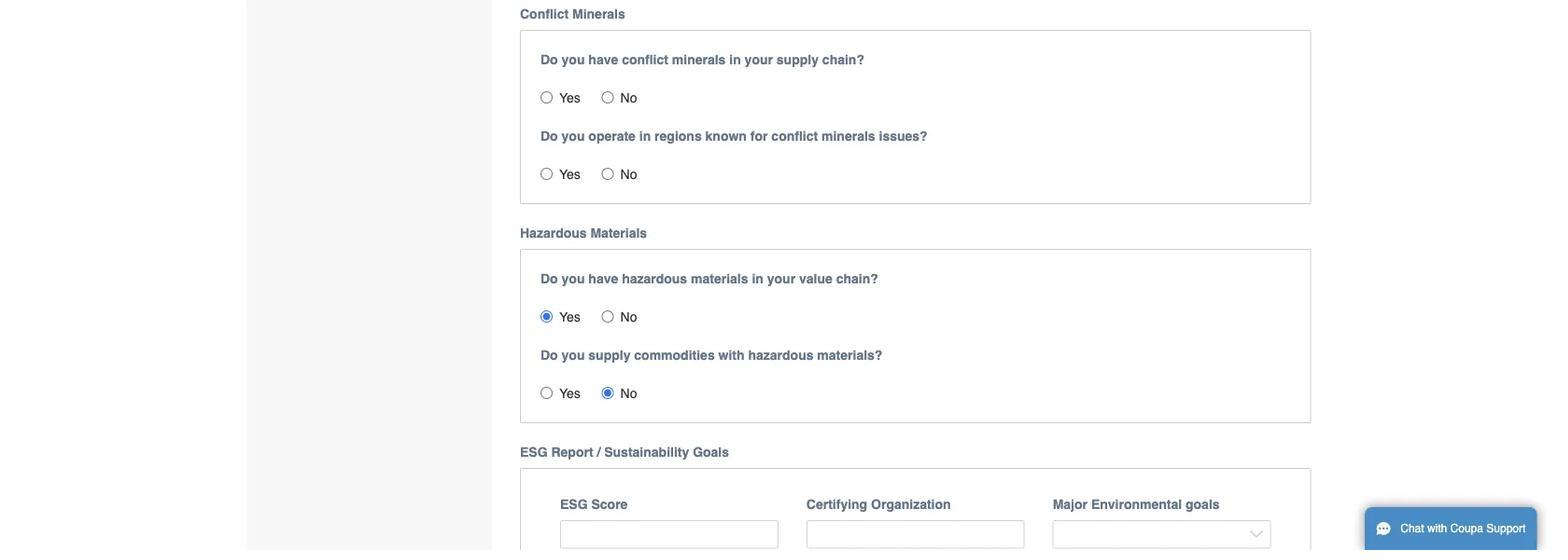 Task type: describe. For each thing, give the bounding box(es) containing it.
major environmental goals
[[1053, 498, 1220, 512]]

0 vertical spatial supply
[[777, 52, 819, 67]]

materials
[[691, 272, 749, 286]]

1 vertical spatial minerals
[[822, 129, 876, 144]]

organization
[[871, 498, 951, 512]]

have for conflict
[[589, 52, 618, 67]]

no for conflict
[[621, 90, 637, 105]]

environmental
[[1092, 498, 1182, 512]]

yes for do you have hazardous materials in your value chain?
[[559, 310, 581, 325]]

chat with coupa support button
[[1365, 508, 1537, 551]]

0 horizontal spatial conflict
[[622, 52, 669, 67]]

yes for do you operate in regions known for conflict minerals issues?
[[559, 167, 581, 182]]

your for value
[[767, 272, 796, 286]]

esg score
[[560, 498, 628, 512]]

you for do you have hazardous materials in your value chain?
[[562, 272, 585, 286]]

certifying organization
[[807, 498, 951, 512]]

0 horizontal spatial hazardous
[[622, 272, 687, 286]]

support
[[1487, 523, 1526, 536]]

materials?
[[817, 348, 883, 363]]

do for do you supply commodities with hazardous materials?
[[541, 348, 558, 363]]

esg for esg score
[[560, 498, 588, 512]]

major
[[1053, 498, 1088, 512]]

minerals
[[572, 6, 625, 21]]

sustainability
[[604, 445, 689, 460]]

goals
[[1186, 498, 1220, 512]]

issues?
[[879, 129, 928, 144]]

conflict minerals
[[520, 6, 625, 21]]

esg report / sustainability goals
[[520, 445, 729, 460]]

your for supply
[[745, 52, 773, 67]]

1 vertical spatial conflict
[[772, 129, 818, 144]]

do you have conflict minerals in your supply chain?
[[541, 52, 865, 67]]



Task type: vqa. For each thing, say whether or not it's contained in the screenshot.
"navigation"
no



Task type: locate. For each thing, give the bounding box(es) containing it.
1 horizontal spatial conflict
[[772, 129, 818, 144]]

1 horizontal spatial with
[[1428, 523, 1448, 536]]

you
[[562, 52, 585, 67], [562, 129, 585, 144], [562, 272, 585, 286], [562, 348, 585, 363]]

hazardous materials
[[520, 226, 647, 241]]

with
[[719, 348, 745, 363], [1428, 523, 1448, 536]]

do for do you have conflict minerals in your supply chain?
[[541, 52, 558, 67]]

with right chat
[[1428, 523, 1448, 536]]

1 horizontal spatial supply
[[777, 52, 819, 67]]

0 horizontal spatial with
[[719, 348, 745, 363]]

regions
[[655, 129, 702, 144]]

0 vertical spatial hazardous
[[622, 272, 687, 286]]

4 do from the top
[[541, 348, 558, 363]]

you for do you have conflict minerals in your supply chain?
[[562, 52, 585, 67]]

minerals
[[672, 52, 726, 67], [822, 129, 876, 144]]

2 no from the top
[[621, 167, 637, 182]]

0 vertical spatial minerals
[[672, 52, 726, 67]]

minerals up regions
[[672, 52, 726, 67]]

1 vertical spatial chain?
[[836, 272, 879, 286]]

for
[[751, 129, 768, 144]]

4 you from the top
[[562, 348, 585, 363]]

yes down conflict minerals
[[559, 90, 581, 105]]

score
[[592, 498, 628, 512]]

1 horizontal spatial hazardous
[[748, 348, 814, 363]]

no for in
[[621, 167, 637, 182]]

2 do from the top
[[541, 129, 558, 144]]

1 vertical spatial supply
[[589, 348, 631, 363]]

known
[[706, 129, 747, 144]]

0 horizontal spatial in
[[639, 129, 651, 144]]

2 horizontal spatial in
[[752, 272, 764, 286]]

goals
[[693, 445, 729, 460]]

Certifying Organization text field
[[807, 521, 1025, 549]]

0 vertical spatial esg
[[520, 445, 548, 460]]

esg left report
[[520, 445, 548, 460]]

your
[[745, 52, 773, 67], [767, 272, 796, 286]]

yes for do you supply commodities with hazardous materials?
[[559, 386, 581, 401]]

3 yes from the top
[[559, 310, 581, 325]]

4 yes from the top
[[559, 386, 581, 401]]

no
[[621, 90, 637, 105], [621, 167, 637, 182], [621, 310, 637, 325], [621, 386, 637, 401]]

/
[[597, 445, 601, 460]]

no for commodities
[[621, 386, 637, 401]]

commodities
[[634, 348, 715, 363]]

2 vertical spatial in
[[752, 272, 764, 286]]

you for do you supply commodities with hazardous materials?
[[562, 348, 585, 363]]

1 you from the top
[[562, 52, 585, 67]]

hazardous left 'materials?' at right bottom
[[748, 348, 814, 363]]

materials
[[591, 226, 647, 241]]

1 vertical spatial have
[[589, 272, 618, 286]]

yes up report
[[559, 386, 581, 401]]

do
[[541, 52, 558, 67], [541, 129, 558, 144], [541, 272, 558, 286], [541, 348, 558, 363]]

have for hazardous
[[589, 272, 618, 286]]

chain? for do you have conflict minerals in your supply chain?
[[823, 52, 865, 67]]

conflict
[[520, 6, 569, 21]]

do you supply commodities with hazardous materials?
[[541, 348, 883, 363]]

1 no from the top
[[621, 90, 637, 105]]

yes
[[559, 90, 581, 105], [559, 167, 581, 182], [559, 310, 581, 325], [559, 386, 581, 401]]

1 vertical spatial your
[[767, 272, 796, 286]]

None radio
[[541, 91, 553, 103], [541, 168, 553, 180], [602, 168, 614, 180], [541, 311, 553, 323], [602, 311, 614, 323], [602, 387, 614, 399], [541, 91, 553, 103], [541, 168, 553, 180], [602, 168, 614, 180], [541, 311, 553, 323], [602, 311, 614, 323], [602, 387, 614, 399]]

esg left score
[[560, 498, 588, 512]]

1 do from the top
[[541, 52, 558, 67]]

0 vertical spatial conflict
[[622, 52, 669, 67]]

3 do from the top
[[541, 272, 558, 286]]

2 yes from the top
[[559, 167, 581, 182]]

ESG Score text field
[[560, 521, 779, 549]]

with inside chat with coupa support button
[[1428, 523, 1448, 536]]

no up esg report / sustainability goals
[[621, 386, 637, 401]]

do you have hazardous materials in your value chain?
[[541, 272, 879, 286]]

with right the commodities on the left bottom of page
[[719, 348, 745, 363]]

1 horizontal spatial in
[[730, 52, 741, 67]]

conflict right the for
[[772, 129, 818, 144]]

no for hazardous
[[621, 310, 637, 325]]

0 vertical spatial in
[[730, 52, 741, 67]]

esg for esg report / sustainability goals
[[520, 445, 548, 460]]

0 vertical spatial chain?
[[823, 52, 865, 67]]

0 horizontal spatial minerals
[[672, 52, 726, 67]]

your left 'value'
[[767, 272, 796, 286]]

1 vertical spatial in
[[639, 129, 651, 144]]

chat
[[1401, 523, 1425, 536]]

no down the operate
[[621, 167, 637, 182]]

have down minerals
[[589, 52, 618, 67]]

minerals left issues?
[[822, 129, 876, 144]]

in right the operate
[[639, 129, 651, 144]]

0 vertical spatial your
[[745, 52, 773, 67]]

yes down hazardous materials
[[559, 310, 581, 325]]

report
[[551, 445, 594, 460]]

conflict down minerals
[[622, 52, 669, 67]]

0 vertical spatial have
[[589, 52, 618, 67]]

3 you from the top
[[562, 272, 585, 286]]

operate
[[589, 129, 636, 144]]

hazardous
[[622, 272, 687, 286], [748, 348, 814, 363]]

no up the operate
[[621, 90, 637, 105]]

in up do you operate in regions known for conflict minerals issues?
[[730, 52, 741, 67]]

supply
[[777, 52, 819, 67], [589, 348, 631, 363]]

None radio
[[602, 91, 614, 103], [541, 387, 553, 399], [602, 91, 614, 103], [541, 387, 553, 399]]

you for do you operate in regions known for conflict minerals issues?
[[562, 129, 585, 144]]

1 horizontal spatial minerals
[[822, 129, 876, 144]]

chain?
[[823, 52, 865, 67], [836, 272, 879, 286]]

1 have from the top
[[589, 52, 618, 67]]

in
[[730, 52, 741, 67], [639, 129, 651, 144], [752, 272, 764, 286]]

hazardous down materials
[[622, 272, 687, 286]]

coupa
[[1451, 523, 1484, 536]]

value
[[799, 272, 833, 286]]

1 yes from the top
[[559, 90, 581, 105]]

0 vertical spatial with
[[719, 348, 745, 363]]

1 vertical spatial hazardous
[[748, 348, 814, 363]]

in for minerals
[[730, 52, 741, 67]]

1 horizontal spatial esg
[[560, 498, 588, 512]]

hazardous
[[520, 226, 587, 241]]

have
[[589, 52, 618, 67], [589, 272, 618, 286]]

certifying
[[807, 498, 868, 512]]

chain? for do you have hazardous materials in your value chain?
[[836, 272, 879, 286]]

esg
[[520, 445, 548, 460], [560, 498, 588, 512]]

0 horizontal spatial supply
[[589, 348, 631, 363]]

your up the for
[[745, 52, 773, 67]]

2 have from the top
[[589, 272, 618, 286]]

in for materials
[[752, 272, 764, 286]]

4 no from the top
[[621, 386, 637, 401]]

chat with coupa support
[[1401, 523, 1526, 536]]

yes up hazardous materials
[[559, 167, 581, 182]]

in right materials
[[752, 272, 764, 286]]

3 no from the top
[[621, 310, 637, 325]]

do for do you have hazardous materials in your value chain?
[[541, 272, 558, 286]]

do for do you operate in regions known for conflict minerals issues?
[[541, 129, 558, 144]]

1 vertical spatial esg
[[560, 498, 588, 512]]

have down materials
[[589, 272, 618, 286]]

conflict
[[622, 52, 669, 67], [772, 129, 818, 144]]

no up the commodities on the left bottom of page
[[621, 310, 637, 325]]

0 horizontal spatial esg
[[520, 445, 548, 460]]

do you operate in regions known for conflict minerals issues?
[[541, 129, 928, 144]]

2 you from the top
[[562, 129, 585, 144]]

1 vertical spatial with
[[1428, 523, 1448, 536]]

yes for do you have conflict minerals in your supply chain?
[[559, 90, 581, 105]]



